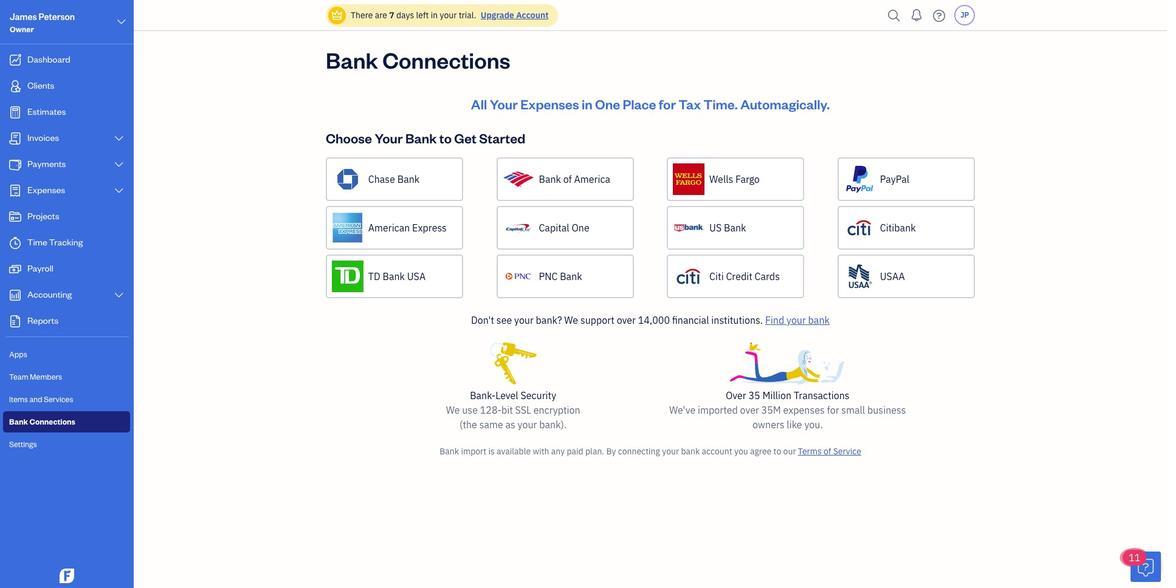 Task type: describe. For each thing, give the bounding box(es) containing it.
bank inside bank connections link
[[9, 417, 28, 427]]

freshbooks image
[[57, 569, 77, 584]]

apps link
[[3, 344, 130, 366]]

expenses inside the expenses link
[[27, 184, 65, 196]]

payment image
[[8, 159, 23, 171]]

1 horizontal spatial we
[[565, 314, 578, 327]]

don't
[[471, 314, 495, 327]]

estimates link
[[3, 100, 130, 125]]

automagically.
[[741, 95, 830, 113]]

wells fargo
[[710, 173, 760, 185]]

jp
[[961, 10, 970, 19]]

your inside bank-level security we use 128-bit ssl encryption (the same as your bank).
[[518, 419, 537, 431]]

pnc
[[539, 271, 558, 283]]

1 horizontal spatial bank
[[809, 314, 830, 327]]

clients
[[27, 80, 54, 91]]

your for choose
[[375, 130, 403, 147]]

paypal
[[881, 173, 910, 185]]

owner
[[10, 24, 34, 34]]

1 horizontal spatial of
[[824, 446, 832, 457]]

with
[[533, 446, 550, 457]]

paid
[[567, 446, 584, 457]]

1 horizontal spatial one
[[595, 95, 620, 113]]

bank of america
[[539, 173, 611, 185]]

bank right us
[[724, 222, 747, 234]]

timer image
[[8, 237, 23, 249]]

7
[[389, 10, 395, 21]]

estimate image
[[8, 106, 23, 119]]

14,000
[[638, 314, 670, 327]]

pnc bank
[[539, 271, 582, 283]]

don't see your bank? we support over 14,000 financial institutions. find your bank
[[471, 314, 830, 327]]

bit
[[502, 404, 513, 417]]

services
[[44, 395, 73, 404]]

your right the connecting
[[662, 446, 679, 457]]

see
[[497, 314, 512, 327]]

accounting
[[27, 289, 72, 300]]

over
[[726, 390, 747, 402]]

like
[[787, 419, 803, 431]]

are
[[375, 10, 387, 21]]

money image
[[8, 263, 23, 276]]

over for 14,000
[[617, 314, 636, 327]]

support
[[581, 314, 615, 327]]

0 horizontal spatial bank
[[681, 446, 700, 457]]

jp button
[[955, 5, 976, 26]]

0 vertical spatial expenses
[[521, 95, 579, 113]]

fargo
[[736, 173, 760, 185]]

bank right pnc
[[560, 271, 582, 283]]

find
[[766, 314, 785, 327]]

client image
[[8, 80, 23, 92]]

tax
[[679, 95, 701, 113]]

search image
[[885, 6, 904, 25]]

chevron large down image for payments
[[113, 160, 125, 170]]

american
[[368, 222, 410, 234]]

items and services link
[[3, 389, 130, 411]]

left
[[416, 10, 429, 21]]

your right find on the bottom right of page
[[787, 314, 806, 327]]

settings
[[9, 440, 37, 449]]

peterson
[[39, 11, 75, 23]]

by
[[607, 446, 616, 457]]

apps
[[9, 350, 27, 359]]

connections inside main element
[[29, 417, 75, 427]]

we've
[[670, 404, 696, 417]]

time
[[27, 237, 47, 248]]

1 horizontal spatial connections
[[383, 46, 511, 74]]

chevron large down image for invoices
[[113, 134, 125, 144]]

capital
[[539, 222, 570, 234]]

chase bank
[[368, 173, 420, 185]]

service
[[834, 446, 862, 457]]

available
[[497, 446, 531, 457]]

you
[[735, 446, 748, 457]]

citi credit cards
[[710, 271, 780, 283]]

project image
[[8, 211, 23, 223]]

over 35 million transactions we've imported over 35m expenses for small business owners like you.
[[670, 390, 907, 431]]

0 vertical spatial for
[[659, 95, 676, 113]]

time tracking
[[27, 237, 83, 248]]

bank left import
[[440, 446, 459, 457]]

time tracking link
[[3, 231, 130, 256]]

bank right the td on the left
[[383, 271, 405, 283]]

any
[[552, 446, 565, 457]]

your right 'see'
[[515, 314, 534, 327]]

payroll link
[[3, 257, 130, 282]]

capital one
[[539, 222, 590, 234]]

1 vertical spatial one
[[572, 222, 590, 234]]

bank down there at the left top of the page
[[326, 46, 378, 74]]

financial
[[673, 314, 709, 327]]

ssl
[[515, 404, 532, 417]]

time.
[[704, 95, 738, 113]]

bank connections link
[[3, 412, 130, 433]]

bank left get
[[406, 130, 437, 147]]

bank-
[[470, 390, 496, 402]]

plan.
[[586, 446, 605, 457]]

agree
[[750, 446, 772, 457]]

team
[[9, 372, 28, 382]]

choose
[[326, 130, 372, 147]]

days
[[397, 10, 414, 21]]

for inside over 35 million transactions we've imported over 35m expenses for small business owners like you.
[[827, 404, 840, 417]]

same
[[480, 419, 503, 431]]

trial.
[[459, 10, 477, 21]]

james
[[10, 11, 37, 23]]

you.
[[805, 419, 823, 431]]

clients link
[[3, 74, 130, 99]]

estimates
[[27, 106, 66, 117]]

wells
[[710, 173, 734, 185]]



Task type: locate. For each thing, give the bounding box(es) containing it.
owners
[[753, 419, 785, 431]]

0 vertical spatial we
[[565, 314, 578, 327]]

there
[[351, 10, 373, 21]]

payments link
[[3, 153, 130, 178]]

1 vertical spatial for
[[827, 404, 840, 417]]

invoices
[[27, 132, 59, 144]]

we inside bank-level security we use 128-bit ssl encryption (the same as your bank).
[[446, 404, 460, 417]]

members
[[30, 372, 62, 382]]

0 horizontal spatial bank connections
[[9, 417, 75, 427]]

terms of service link
[[798, 446, 862, 457]]

your right choose
[[375, 130, 403, 147]]

1 vertical spatial bank
[[681, 446, 700, 457]]

connections down there are 7 days left in your trial. upgrade account
[[383, 46, 511, 74]]

cards
[[755, 271, 780, 283]]

express
[[412, 222, 447, 234]]

0 vertical spatial connections
[[383, 46, 511, 74]]

in right left
[[431, 10, 438, 21]]

0 vertical spatial bank connections
[[326, 46, 511, 74]]

invoice image
[[8, 133, 23, 145]]

imported
[[698, 404, 738, 417]]

is
[[489, 446, 495, 457]]

over for 35m
[[741, 404, 760, 417]]

bank connections down left
[[326, 46, 511, 74]]

use
[[462, 404, 478, 417]]

team members link
[[3, 367, 130, 388]]

accounting link
[[3, 283, 130, 308]]

place
[[623, 95, 657, 113]]

credit
[[726, 271, 753, 283]]

upgrade
[[481, 10, 514, 21]]

connections down services
[[29, 417, 75, 427]]

0 horizontal spatial we
[[446, 404, 460, 417]]

for left tax
[[659, 95, 676, 113]]

report image
[[8, 316, 23, 328]]

chevron large down image for expenses
[[113, 186, 125, 196]]

0 horizontal spatial one
[[572, 222, 590, 234]]

of
[[564, 173, 572, 185], [824, 446, 832, 457]]

citibank
[[881, 222, 916, 234]]

choose your bank to get started
[[326, 130, 526, 147]]

security
[[521, 390, 557, 402]]

main element
[[0, 0, 164, 589]]

bank connections down items and services
[[9, 417, 75, 427]]

1 vertical spatial in
[[582, 95, 593, 113]]

we left use
[[446, 404, 460, 417]]

0 horizontal spatial over
[[617, 314, 636, 327]]

1 vertical spatial to
[[774, 446, 782, 457]]

over inside over 35 million transactions we've imported over 35m expenses for small business owners like you.
[[741, 404, 760, 417]]

(the
[[460, 419, 477, 431]]

team members
[[9, 372, 62, 382]]

expenses link
[[3, 179, 130, 204]]

1 horizontal spatial bank connections
[[326, 46, 511, 74]]

bank import is available with any paid plan. by connecting your bank account you agree to our terms of service
[[440, 446, 862, 457]]

0 horizontal spatial expenses
[[27, 184, 65, 196]]

chart image
[[8, 289, 23, 302]]

1 vertical spatial expenses
[[27, 184, 65, 196]]

1 vertical spatial of
[[824, 446, 832, 457]]

dashboard image
[[8, 54, 23, 66]]

0 horizontal spatial connections
[[29, 417, 75, 427]]

0 horizontal spatial to
[[440, 130, 452, 147]]

bank right find on the bottom right of page
[[809, 314, 830, 327]]

chase
[[368, 173, 395, 185]]

america
[[574, 173, 611, 185]]

0 horizontal spatial of
[[564, 173, 572, 185]]

0 vertical spatial bank
[[809, 314, 830, 327]]

your for all
[[490, 95, 518, 113]]

settings link
[[3, 434, 130, 456]]

resource center badge image
[[1131, 552, 1162, 583]]

0 horizontal spatial your
[[375, 130, 403, 147]]

0 horizontal spatial for
[[659, 95, 676, 113]]

items and services
[[9, 395, 73, 404]]

as
[[506, 419, 516, 431]]

of left america
[[564, 173, 572, 185]]

1 vertical spatial over
[[741, 404, 760, 417]]

in left 'place'
[[582, 95, 593, 113]]

your right all
[[490, 95, 518, 113]]

payroll
[[27, 263, 53, 274]]

your left trial.
[[440, 10, 457, 21]]

bank
[[326, 46, 378, 74], [406, 130, 437, 147], [398, 173, 420, 185], [539, 173, 561, 185], [724, 222, 747, 234], [383, 271, 405, 283], [560, 271, 582, 283], [9, 417, 28, 427], [440, 446, 459, 457]]

bank-level security we use 128-bit ssl encryption (the same as your bank).
[[446, 390, 581, 431]]

reports link
[[3, 310, 130, 335]]

128-
[[480, 404, 502, 417]]

terms
[[798, 446, 822, 457]]

bank down 'items'
[[9, 417, 28, 427]]

bank left america
[[539, 173, 561, 185]]

encryption
[[534, 404, 581, 417]]

james peterson owner
[[10, 11, 75, 34]]

projects link
[[3, 205, 130, 230]]

started
[[479, 130, 526, 147]]

usa
[[407, 271, 426, 283]]

your
[[490, 95, 518, 113], [375, 130, 403, 147]]

import
[[461, 446, 487, 457]]

for
[[659, 95, 676, 113], [827, 404, 840, 417]]

connections
[[383, 46, 511, 74], [29, 417, 75, 427]]

payments
[[27, 158, 66, 170]]

bank connections inside main element
[[9, 417, 75, 427]]

one right capital
[[572, 222, 590, 234]]

0 vertical spatial one
[[595, 95, 620, 113]]

invoices link
[[3, 127, 130, 151]]

0 vertical spatial over
[[617, 314, 636, 327]]

bank right chase
[[398, 173, 420, 185]]

in
[[431, 10, 438, 21], [582, 95, 593, 113]]

american express
[[368, 222, 447, 234]]

35m
[[762, 404, 781, 417]]

1 horizontal spatial expenses
[[521, 95, 579, 113]]

of right the terms
[[824, 446, 832, 457]]

notifications image
[[907, 3, 927, 27]]

one left 'place'
[[595, 95, 620, 113]]

expenses up started
[[521, 95, 579, 113]]

to left our
[[774, 446, 782, 457]]

bank left account
[[681, 446, 700, 457]]

tracking
[[49, 237, 83, 248]]

expense image
[[8, 185, 23, 197]]

crown image
[[331, 9, 344, 22]]

all your expenses in one place for tax time. automagically.
[[471, 95, 830, 113]]

we
[[565, 314, 578, 327], [446, 404, 460, 417]]

0 vertical spatial to
[[440, 130, 452, 147]]

1 horizontal spatial in
[[582, 95, 593, 113]]

1 vertical spatial connections
[[29, 417, 75, 427]]

business
[[868, 404, 907, 417]]

level
[[496, 390, 519, 402]]

1 horizontal spatial to
[[774, 446, 782, 457]]

11 button
[[1123, 550, 1162, 583]]

find your bank link
[[766, 314, 830, 327]]

0 vertical spatial of
[[564, 173, 572, 185]]

go to help image
[[930, 6, 949, 25]]

over left 14,000
[[617, 314, 636, 327]]

our
[[784, 446, 796, 457]]

chevron large down image inside payments link
[[113, 160, 125, 170]]

we right bank?
[[565, 314, 578, 327]]

usaa
[[881, 271, 905, 283]]

1 vertical spatial we
[[446, 404, 460, 417]]

0 vertical spatial your
[[490, 95, 518, 113]]

for down transactions
[[827, 404, 840, 417]]

chevron large down image inside invoices link
[[113, 134, 125, 144]]

over down 35
[[741, 404, 760, 417]]

chevron large down image
[[113, 291, 125, 300]]

and
[[29, 395, 42, 404]]

us
[[710, 222, 722, 234]]

citi
[[710, 271, 724, 283]]

expenses
[[784, 404, 825, 417]]

account
[[516, 10, 549, 21]]

dashboard link
[[3, 48, 130, 73]]

bank
[[809, 314, 830, 327], [681, 446, 700, 457]]

1 horizontal spatial over
[[741, 404, 760, 417]]

11
[[1129, 552, 1141, 564]]

account
[[702, 446, 733, 457]]

million
[[763, 390, 792, 402]]

chevron large down image
[[116, 15, 127, 29], [113, 134, 125, 144], [113, 160, 125, 170], [113, 186, 125, 196]]

1 vertical spatial your
[[375, 130, 403, 147]]

0 horizontal spatial in
[[431, 10, 438, 21]]

to left get
[[440, 130, 452, 147]]

1 horizontal spatial your
[[490, 95, 518, 113]]

all
[[471, 95, 487, 113]]

0 vertical spatial in
[[431, 10, 438, 21]]

1 vertical spatial bank connections
[[9, 417, 75, 427]]

items
[[9, 395, 28, 404]]

to
[[440, 130, 452, 147], [774, 446, 782, 457]]

expenses down payments
[[27, 184, 65, 196]]

1 horizontal spatial for
[[827, 404, 840, 417]]

your down ssl
[[518, 419, 537, 431]]



Task type: vqa. For each thing, say whether or not it's contained in the screenshot.
first chevronRight image from the bottom
no



